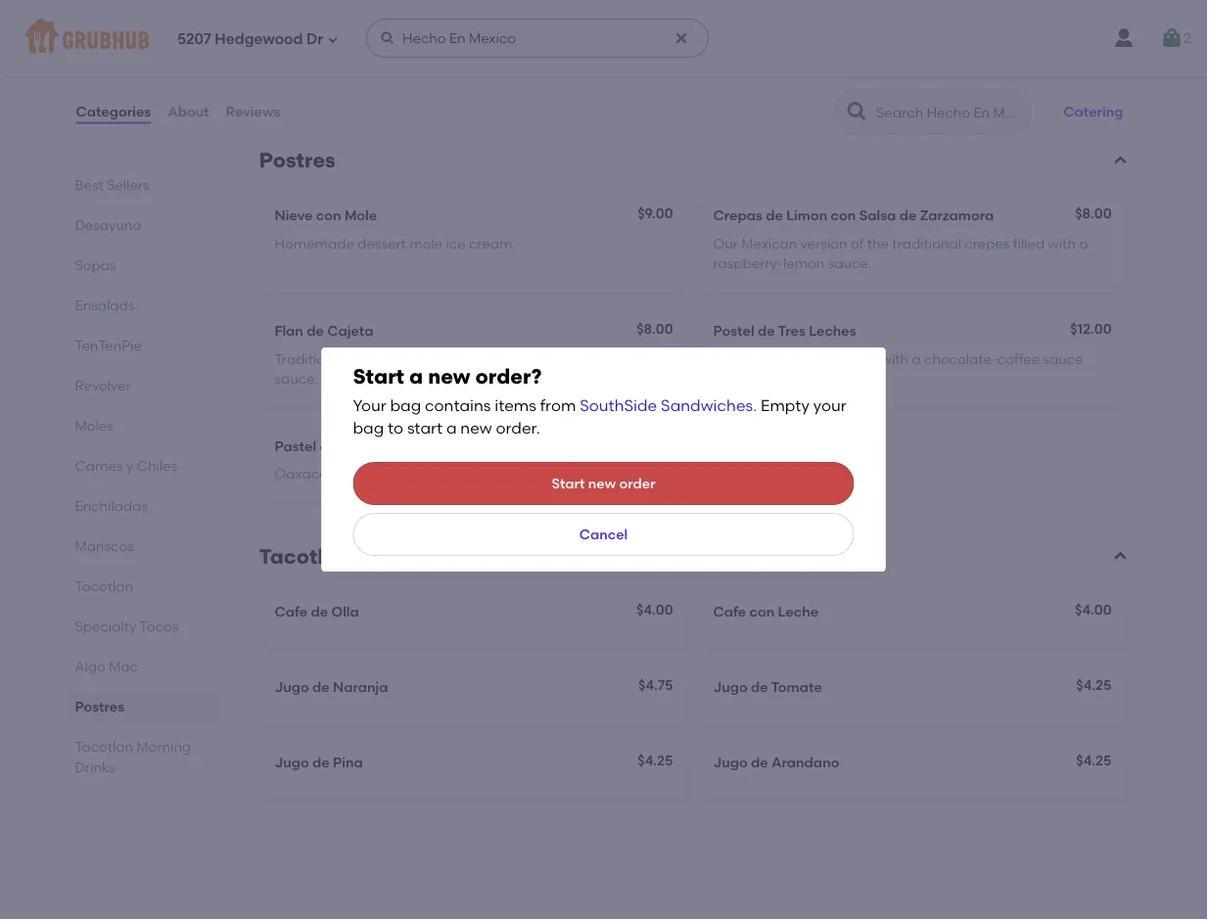 Task type: vqa. For each thing, say whether or not it's contained in the screenshot.
parmesan, Caesar
no



Task type: describe. For each thing, give the bounding box(es) containing it.
postres button
[[255, 147, 1133, 174]]

petal
[[787, 370, 822, 387]]

tacotlan morning drinks inside tab
[[75, 739, 191, 776]]

0 vertical spatial and
[[470, 31, 497, 48]]

limon
[[787, 207, 828, 224]]

option
[[1039, 51, 1082, 68]]

with up vegan at the top of the page
[[1010, 31, 1038, 48]]

cuatro
[[340, 438, 388, 455]]

morning inside tacotlan morning drinks 'button'
[[355, 544, 440, 569]]

rajas.
[[954, 51, 990, 68]]

crepes
[[965, 235, 1010, 252]]

main navigation navigation
[[0, 0, 1208, 76]]

of
[[851, 235, 864, 252]]

start a new order?
[[353, 364, 542, 389]]

2 for 2
[[1184, 30, 1192, 46]]

a inside 3 corn tortillas bathed in a pinto beans salsa with shredded chicken, topped with queso fresco y rajas. vegan option available.
[[878, 31, 887, 48]]

ensalads tab
[[75, 295, 212, 315]]

nieve
[[275, 207, 313, 224]]

black
[[500, 31, 537, 48]]

tacotlan morning drinks inside 'button'
[[259, 544, 510, 569]]

reviews button
[[225, 76, 281, 147]]

tacotlan morning drinks button
[[255, 543, 1133, 571]]

coffee
[[998, 350, 1040, 367]]

the
[[868, 235, 889, 252]]

morning inside tacotlan morning drinks
[[137, 739, 191, 755]]

de for crepas de limon con salsa de zarzamora
[[766, 207, 783, 224]]

fresco
[[899, 51, 940, 68]]

revolver
[[75, 377, 131, 394]]

cafe de olla
[[275, 603, 359, 620]]

and inside oaxacan recipe. topped with a chocolate-coffee sauce and a rose petal mousse.
[[714, 370, 740, 387]]

shredded
[[1041, 31, 1104, 48]]

mac
[[109, 658, 138, 675]]

svg image
[[327, 34, 339, 46]]

vegan
[[993, 51, 1036, 68]]

2 vertical spatial tacotlan
[[75, 739, 133, 755]]

drinks inside tacotlan morning drinks
[[75, 759, 115, 776]]

available.
[[714, 71, 778, 88]]

with left 1
[[402, 31, 430, 48]]

homemade dessert mole ice cream.
[[275, 235, 516, 252]]

contains
[[425, 396, 491, 415]]

jugo for jugo de tomate
[[714, 679, 748, 696]]

catering button
[[1055, 90, 1133, 133]]

.
[[753, 396, 757, 415]]

desayuno
[[75, 216, 141, 233]]

mexican
[[742, 235, 798, 252]]

to
[[388, 418, 404, 437]]

3
[[714, 31, 722, 48]]

dessert
[[358, 235, 406, 252]]

pastel
[[275, 438, 317, 455]]

a inside empty your bag to start a new order.
[[447, 418, 457, 437]]

homemade
[[275, 235, 354, 252]]

best sellers tab
[[75, 174, 212, 195]]

queso
[[855, 51, 896, 68]]

0 vertical spatial new
[[428, 364, 471, 389]]

tacotlan tab
[[75, 576, 212, 597]]

goat
[[529, 350, 560, 367]]

5207
[[177, 30, 211, 48]]

topped inside traditional egg custard topped with a goat milk caramel sauce.
[[433, 350, 482, 367]]

bathed
[[811, 31, 860, 48]]

your
[[353, 396, 387, 415]]

a up start
[[410, 364, 423, 389]]

start new order button
[[353, 462, 855, 505]]

0 horizontal spatial svg image
[[380, 30, 396, 46]]

about button
[[167, 76, 210, 147]]

items
[[495, 396, 537, 415]]

tacotlan morning drinks tab
[[75, 737, 212, 778]]

mariscos tab
[[75, 536, 212, 556]]

sopas tab
[[75, 255, 212, 275]]

traditional
[[275, 350, 346, 367]]

1
[[433, 31, 438, 48]]

our
[[714, 235, 739, 252]]

start
[[407, 418, 443, 437]]

chocolate-
[[925, 350, 998, 367]]

a left rose
[[743, 370, 752, 387]]

with inside our mexican version of the traditional crepes filled with a raspberry-lemon sauce.
[[1049, 235, 1076, 252]]

beans.
[[540, 31, 585, 48]]

from
[[540, 396, 576, 415]]

flan
[[275, 323, 304, 339]]

cancel
[[580, 526, 628, 543]]

a inside our mexican version of the traditional crepes filled with a raspberry-lemon sauce.
[[1080, 235, 1089, 252]]

moles tab
[[75, 415, 212, 436]]

with down the bathed
[[824, 51, 852, 68]]

flan de cajeta
[[275, 323, 374, 339]]

svg image inside 2 button
[[1161, 26, 1184, 50]]

postres inside button
[[259, 148, 336, 173]]

de for pastel de cuatro leches
[[320, 438, 337, 455]]

categories
[[76, 103, 151, 120]]

crepas
[[714, 207, 763, 224]]

traditional egg custard topped with a goat milk caramel sauce.
[[275, 350, 650, 387]]

$4.25 for $4.75
[[1077, 677, 1112, 694]]

chicken,
[[714, 51, 769, 68]]

tentenpie
[[75, 337, 142, 354]]

zarzamora
[[920, 207, 994, 224]]

sandwiches
[[661, 396, 753, 415]]

con for leche
[[750, 603, 775, 620]]

jugo de naranja
[[275, 679, 388, 696]]

recipe. for tres
[[779, 350, 824, 367]]

order
[[620, 475, 656, 492]]

pastel de cuatro leches
[[275, 438, 439, 455]]

de right salsa on the top
[[900, 207, 917, 224]]

algo mac tab
[[75, 656, 212, 677]]

tomate
[[772, 679, 823, 696]]

leches for postel de tres leches
[[809, 323, 857, 339]]

sopas
[[75, 257, 116, 273]]

jugo de pina
[[275, 755, 363, 771]]

corn
[[725, 31, 755, 48]]

specialty
[[75, 618, 137, 635]]

ensalads
[[75, 297, 135, 313]]

ice
[[446, 235, 466, 252]]

olla
[[332, 603, 359, 620]]

cafe for cafe con leche
[[714, 603, 747, 620]]

with left roasted
[[442, 466, 470, 483]]

start for start a new order?
[[353, 364, 405, 389]]

reviews
[[226, 103, 280, 120]]

recipe. for cuatro
[[340, 466, 385, 483]]

postres inside tab
[[75, 698, 124, 715]]

categories button
[[75, 76, 152, 147]]

southside
[[580, 396, 657, 415]]

jugo for jugo de arandano
[[714, 755, 748, 771]]

2 pancakes served with 1 egg and black beans.
[[275, 31, 585, 48]]

1 horizontal spatial svg image
[[674, 30, 690, 46]]

roasted
[[474, 466, 525, 483]]

postel
[[714, 323, 755, 339]]

Search Hecho En Mexico search field
[[875, 103, 1025, 121]]

jugo for jugo de naranja
[[275, 679, 309, 696]]

2 for 2 pancakes served with 1 egg and black beans.
[[275, 31, 282, 48]]

1 vertical spatial tacotlan
[[75, 578, 133, 595]]

jugo de tomate
[[714, 679, 823, 696]]

new inside button
[[589, 475, 616, 492]]

new inside empty your bag to start a new order.
[[461, 418, 492, 437]]

empty your bag to start a new order.
[[353, 396, 847, 437]]

salsa
[[972, 31, 1007, 48]]



Task type: locate. For each thing, give the bounding box(es) containing it.
drinks down roasted
[[445, 544, 510, 569]]

topped down start
[[389, 466, 439, 483]]

jugo left arandano
[[714, 755, 748, 771]]

revolver tab
[[75, 375, 212, 396]]

0 vertical spatial egg
[[441, 31, 467, 48]]

1 vertical spatial leches
[[391, 438, 439, 455]]

topped
[[827, 350, 878, 367], [389, 466, 439, 483]]

1 horizontal spatial drinks
[[445, 544, 510, 569]]

cafe for cafe de olla
[[275, 603, 308, 620]]

start for start new order
[[552, 475, 585, 492]]

1 vertical spatial bag
[[353, 418, 384, 437]]

2 horizontal spatial svg image
[[1161, 26, 1184, 50]]

de for flan de cajeta
[[307, 323, 324, 339]]

oaxacan inside oaxacan recipe. topped with a chocolate-coffee sauce and a rose petal mousse.
[[714, 350, 776, 367]]

tacotlan down mariscos
[[75, 578, 133, 595]]

jugo
[[275, 679, 309, 696], [714, 679, 748, 696], [275, 755, 309, 771], [714, 755, 748, 771]]

sauce. down of
[[828, 255, 872, 272]]

new up contains
[[428, 364, 471, 389]]

1 vertical spatial morning
[[137, 739, 191, 755]]

best
[[75, 176, 104, 193]]

0 horizontal spatial bag
[[353, 418, 384, 437]]

de for cafe de olla
[[311, 603, 328, 620]]

topped up mousse.
[[827, 350, 878, 367]]

tacotlan up "cafe de olla"
[[259, 544, 350, 569]]

de up mexican
[[766, 207, 783, 224]]

jugo left naranja at the left bottom of the page
[[275, 679, 309, 696]]

cafe left olla
[[275, 603, 308, 620]]

de right pastel
[[320, 438, 337, 455]]

desayuno tab
[[75, 215, 212, 235]]

morning up olla
[[355, 544, 440, 569]]

0 horizontal spatial morning
[[137, 739, 191, 755]]

0 horizontal spatial egg
[[349, 350, 375, 367]]

sauce. inside our mexican version of the traditional crepes filled with a raspberry-lemon sauce.
[[828, 255, 872, 272]]

topped inside 3 corn tortillas bathed in a pinto beans salsa with shredded chicken, topped with queso fresco y rajas. vegan option available.
[[772, 51, 821, 68]]

topped for postel de tres leches
[[827, 350, 878, 367]]

0 horizontal spatial leches
[[391, 438, 439, 455]]

tacotlan morning drinks down postres tab
[[75, 739, 191, 776]]

1 horizontal spatial morning
[[355, 544, 440, 569]]

carnes y chiles
[[75, 457, 178, 474]]

2
[[1184, 30, 1192, 46], [275, 31, 282, 48]]

algo mac
[[75, 658, 138, 675]]

specialty tacos
[[75, 618, 179, 635]]

1 vertical spatial topped
[[433, 350, 482, 367]]

$4.25
[[1077, 677, 1112, 694], [638, 753, 673, 769], [1077, 753, 1112, 769]]

1 horizontal spatial postres
[[259, 148, 336, 173]]

new down contains
[[461, 418, 492, 437]]

search icon image
[[846, 100, 869, 123]]

1 horizontal spatial oaxacan
[[714, 350, 776, 367]]

3 corn tortillas bathed in a pinto beans salsa with shredded chicken, topped with queso fresco y rajas. vegan option available.
[[714, 31, 1104, 88]]

a right filled
[[1080, 235, 1089, 252]]

your
[[814, 396, 847, 415]]

0 vertical spatial oaxacan
[[714, 350, 776, 367]]

0 vertical spatial morning
[[355, 544, 440, 569]]

oaxacan down postel
[[714, 350, 776, 367]]

recipe. up petal
[[779, 350, 824, 367]]

$4.75
[[639, 677, 673, 694]]

0 horizontal spatial con
[[316, 207, 341, 224]]

2 vertical spatial new
[[589, 475, 616, 492]]

0 horizontal spatial $12.00
[[632, 1, 673, 18]]

0 vertical spatial topped
[[827, 350, 878, 367]]

leches down start
[[391, 438, 439, 455]]

and left black at left top
[[470, 31, 497, 48]]

version
[[801, 235, 848, 252]]

3 corn tortillas bathed in a pinto beans salsa with shredded chicken, topped with queso fresco y rajas. vegan option available. button
[[702, 0, 1125, 107]]

with left chocolate-
[[881, 350, 909, 367]]

2 button
[[1161, 21, 1192, 56]]

con up of
[[831, 207, 856, 224]]

tacotlan morning drinks up olla
[[259, 544, 510, 569]]

de left naranja at the left bottom of the page
[[312, 679, 330, 696]]

0 horizontal spatial $8.00
[[637, 321, 673, 337]]

with left goat in the top left of the page
[[485, 350, 513, 367]]

1 horizontal spatial $12.00
[[1071, 321, 1112, 337]]

y down beans
[[943, 51, 951, 68]]

a left goat in the top left of the page
[[516, 350, 525, 367]]

0 horizontal spatial 2
[[275, 31, 282, 48]]

0 vertical spatial $8.00
[[1076, 205, 1112, 222]]

a right in
[[878, 31, 887, 48]]

con for mole
[[316, 207, 341, 224]]

1 vertical spatial start
[[552, 475, 585, 492]]

1 $4.00 from the left
[[637, 601, 673, 618]]

2 inside button
[[1184, 30, 1192, 46]]

de left tres
[[758, 323, 775, 339]]

1 horizontal spatial cafe
[[714, 603, 747, 620]]

recipe. down "cuatro" at the top left of the page
[[340, 466, 385, 483]]

start up cancel
[[552, 475, 585, 492]]

1 horizontal spatial y
[[943, 51, 951, 68]]

cajeta
[[327, 323, 374, 339]]

drinks
[[445, 544, 510, 569], [75, 759, 115, 776]]

1 vertical spatial $12.00
[[1071, 321, 1112, 337]]

hedgewood
[[215, 30, 303, 48]]

leches right tres
[[809, 323, 857, 339]]

sauce.
[[828, 255, 872, 272], [275, 370, 318, 387]]

caramel
[[594, 350, 650, 367]]

start inside button
[[552, 475, 585, 492]]

sauce
[[1044, 350, 1084, 367]]

1 horizontal spatial 2
[[1184, 30, 1192, 46]]

5207 hedgewood dr
[[177, 30, 323, 48]]

de for jugo de tomate
[[751, 679, 769, 696]]

mousse.
[[825, 370, 880, 387]]

de left tomate
[[751, 679, 769, 696]]

1 vertical spatial $8.00
[[637, 321, 673, 337]]

1 horizontal spatial $4.00
[[1076, 601, 1112, 618]]

egg down "cajeta"
[[349, 350, 375, 367]]

cream.
[[469, 235, 516, 252]]

sauce. inside traditional egg custard topped with a goat milk caramel sauce.
[[275, 370, 318, 387]]

de for jugo de naranja
[[312, 679, 330, 696]]

0 vertical spatial $12.00
[[632, 1, 673, 18]]

recipe.
[[779, 350, 824, 367], [340, 466, 385, 483]]

tentenpie tab
[[75, 335, 212, 356]]

pancakes
[[286, 31, 351, 48]]

your bag contains items from southside sandwiches .
[[353, 396, 757, 415]]

1 vertical spatial and
[[714, 370, 740, 387]]

0 vertical spatial tacotlan morning drinks
[[259, 544, 510, 569]]

oaxacan for postel
[[714, 350, 776, 367]]

de right "flan" on the top left of the page
[[307, 323, 324, 339]]

and up sandwiches
[[714, 370, 740, 387]]

0 horizontal spatial topped
[[389, 466, 439, 483]]

best sellers
[[75, 176, 149, 193]]

topped down tortillas
[[772, 51, 821, 68]]

new left order
[[589, 475, 616, 492]]

0 vertical spatial tacotlan
[[259, 544, 350, 569]]

postres down the algo mac
[[75, 698, 124, 715]]

$12.00 for 2 pancakes served with 1 egg and black beans.
[[632, 1, 673, 18]]

mole
[[410, 235, 443, 252]]

in
[[863, 31, 875, 48]]

0 vertical spatial recipe.
[[779, 350, 824, 367]]

with inside oaxacan recipe. topped with a chocolate-coffee sauce and a rose petal mousse.
[[881, 350, 909, 367]]

y inside 3 corn tortillas bathed in a pinto beans salsa with shredded chicken, topped with queso fresco y rajas. vegan option available.
[[943, 51, 951, 68]]

leches for pastel de cuatro leches
[[391, 438, 439, 455]]

0 horizontal spatial tacotlan morning drinks
[[75, 739, 191, 776]]

0 vertical spatial topped
[[772, 51, 821, 68]]

0 vertical spatial y
[[943, 51, 951, 68]]

tacotlan
[[259, 544, 350, 569], [75, 578, 133, 595], [75, 739, 133, 755]]

topped inside oaxacan recipe. topped with a chocolate-coffee sauce and a rose petal mousse.
[[827, 350, 878, 367]]

morning down postres tab
[[137, 739, 191, 755]]

topped up contains
[[433, 350, 482, 367]]

with right filled
[[1049, 235, 1076, 252]]

1 vertical spatial recipe.
[[340, 466, 385, 483]]

1 vertical spatial new
[[461, 418, 492, 437]]

tortillas
[[758, 31, 808, 48]]

0 horizontal spatial recipe.
[[340, 466, 385, 483]]

enchiladas
[[75, 498, 148, 514]]

dr
[[307, 30, 323, 48]]

0 horizontal spatial drinks
[[75, 759, 115, 776]]

1 horizontal spatial leches
[[809, 323, 857, 339]]

a
[[878, 31, 887, 48], [1080, 235, 1089, 252], [516, 350, 525, 367], [912, 350, 921, 367], [410, 364, 423, 389], [743, 370, 752, 387], [447, 418, 457, 437]]

egg right 1
[[441, 31, 467, 48]]

de
[[766, 207, 783, 224], [900, 207, 917, 224], [307, 323, 324, 339], [758, 323, 775, 339], [320, 438, 337, 455], [311, 603, 328, 620], [312, 679, 330, 696], [751, 679, 769, 696], [312, 755, 330, 771], [751, 755, 769, 771]]

leches
[[809, 323, 857, 339], [391, 438, 439, 455]]

bag
[[390, 396, 421, 415], [353, 418, 384, 437]]

1 vertical spatial y
[[126, 457, 134, 474]]

de left "pina"
[[312, 755, 330, 771]]

y left chiles
[[126, 457, 134, 474]]

2 horizontal spatial con
[[831, 207, 856, 224]]

tacotlan down postres tab
[[75, 739, 133, 755]]

1 cafe from the left
[[275, 603, 308, 620]]

pina
[[333, 755, 363, 771]]

0 horizontal spatial cafe
[[275, 603, 308, 620]]

rose
[[756, 370, 784, 387]]

served
[[354, 31, 398, 48]]

tres
[[778, 323, 806, 339]]

de for jugo de pina
[[312, 755, 330, 771]]

milk
[[564, 350, 591, 367]]

a inside traditional egg custard topped with a goat milk caramel sauce.
[[516, 350, 525, 367]]

naranja
[[333, 679, 388, 696]]

0 vertical spatial drinks
[[445, 544, 510, 569]]

sellers
[[107, 176, 149, 193]]

drinks down postres tab
[[75, 759, 115, 776]]

mole
[[345, 207, 377, 224]]

0 vertical spatial start
[[353, 364, 405, 389]]

2 $4.00 from the left
[[1076, 601, 1112, 618]]

sauce. down the traditional
[[275, 370, 318, 387]]

oaxacan recipe. topped with roasted coconut.
[[275, 466, 587, 483]]

$8.00 for our mexican version of the traditional crepes filled with a raspberry-lemon sauce.
[[1076, 205, 1112, 222]]

1 vertical spatial egg
[[349, 350, 375, 367]]

carnes y chiles tab
[[75, 455, 212, 476]]

bag up to
[[390, 396, 421, 415]]

bag inside empty your bag to start a new order.
[[353, 418, 384, 437]]

1 horizontal spatial start
[[552, 475, 585, 492]]

our mexican version of the traditional crepes filled with a raspberry-lemon sauce.
[[714, 235, 1089, 272]]

coconut.
[[528, 466, 587, 483]]

egg
[[441, 31, 467, 48], [349, 350, 375, 367]]

egg inside traditional egg custard topped with a goat milk caramel sauce.
[[349, 350, 375, 367]]

de for postel de tres leches
[[758, 323, 775, 339]]

1 horizontal spatial $8.00
[[1076, 205, 1112, 222]]

1 vertical spatial drinks
[[75, 759, 115, 776]]

$4.00 for leche
[[1076, 601, 1112, 618]]

oaxacan recipe. topped with a chocolate-coffee sauce and a rose petal mousse.
[[714, 350, 1084, 387]]

1 vertical spatial sauce.
[[275, 370, 318, 387]]

0 vertical spatial leches
[[809, 323, 857, 339]]

con up homemade
[[316, 207, 341, 224]]

2 cafe from the left
[[714, 603, 747, 620]]

order?
[[476, 364, 542, 389]]

1 horizontal spatial bag
[[390, 396, 421, 415]]

a down contains
[[447, 418, 457, 437]]

0 horizontal spatial $4.00
[[637, 601, 673, 618]]

1 horizontal spatial sauce.
[[828, 255, 872, 272]]

y
[[943, 51, 951, 68], [126, 457, 134, 474]]

postres up the nieve
[[259, 148, 336, 173]]

with inside traditional egg custard topped with a goat milk caramel sauce.
[[485, 350, 513, 367]]

start up your
[[353, 364, 405, 389]]

0 horizontal spatial topped
[[433, 350, 482, 367]]

1 horizontal spatial and
[[714, 370, 740, 387]]

1 horizontal spatial topped
[[827, 350, 878, 367]]

0 vertical spatial bag
[[390, 396, 421, 415]]

about
[[168, 103, 209, 120]]

1 vertical spatial oaxacan
[[275, 466, 337, 483]]

drinks inside 'button'
[[445, 544, 510, 569]]

postel de tres leches
[[714, 323, 857, 339]]

enchiladas tab
[[75, 496, 212, 516]]

lemon
[[784, 255, 825, 272]]

cafe down tacotlan morning drinks 'button'
[[714, 603, 747, 620]]

oaxacan for pastel
[[275, 466, 337, 483]]

$8.00 for traditional egg custard topped with a goat milk caramel sauce.
[[637, 321, 673, 337]]

0 vertical spatial sauce.
[[828, 255, 872, 272]]

$12.00 for oaxacan recipe. topped with a chocolate-coffee sauce and a rose petal mousse.
[[1071, 321, 1112, 337]]

postres tab
[[75, 696, 212, 717]]

jugo left tomate
[[714, 679, 748, 696]]

svg image
[[1161, 26, 1184, 50], [380, 30, 396, 46], [674, 30, 690, 46]]

1 vertical spatial postres
[[75, 698, 124, 715]]

0 horizontal spatial y
[[126, 457, 134, 474]]

1 horizontal spatial egg
[[441, 31, 467, 48]]

beans
[[928, 31, 969, 48]]

de for jugo de arandano
[[751, 755, 769, 771]]

$4.00 for olla
[[637, 601, 673, 618]]

0 horizontal spatial postres
[[75, 698, 124, 715]]

crepas de limon con salsa de zarzamora
[[714, 207, 994, 224]]

traditional
[[893, 235, 962, 252]]

1 horizontal spatial topped
[[772, 51, 821, 68]]

oaxacan down pastel
[[275, 466, 337, 483]]

custard
[[379, 350, 430, 367]]

order.
[[496, 418, 540, 437]]

1 horizontal spatial tacotlan morning drinks
[[259, 544, 510, 569]]

con left leche
[[750, 603, 775, 620]]

recipe. inside oaxacan recipe. topped with a chocolate-coffee sauce and a rose petal mousse.
[[779, 350, 824, 367]]

topped
[[772, 51, 821, 68], [433, 350, 482, 367]]

$4.25 for $4.25
[[1077, 753, 1112, 769]]

0 vertical spatial postres
[[259, 148, 336, 173]]

1 vertical spatial topped
[[389, 466, 439, 483]]

0 horizontal spatial sauce.
[[275, 370, 318, 387]]

jugo for jugo de pina
[[275, 755, 309, 771]]

0 horizontal spatial start
[[353, 364, 405, 389]]

1 vertical spatial tacotlan morning drinks
[[75, 739, 191, 776]]

con
[[316, 207, 341, 224], [831, 207, 856, 224], [750, 603, 775, 620]]

0 horizontal spatial oaxacan
[[275, 466, 337, 483]]

a left chocolate-
[[912, 350, 921, 367]]

bag up "cuatro" at the top left of the page
[[353, 418, 384, 437]]

cafe con leche
[[714, 603, 819, 620]]

de left arandano
[[751, 755, 769, 771]]

1 horizontal spatial recipe.
[[779, 350, 824, 367]]

jugo left "pina"
[[275, 755, 309, 771]]

topped for pastel de cuatro leches
[[389, 466, 439, 483]]

leche
[[778, 603, 819, 620]]

y inside tab
[[126, 457, 134, 474]]

1 horizontal spatial con
[[750, 603, 775, 620]]

de left olla
[[311, 603, 328, 620]]

0 horizontal spatial and
[[470, 31, 497, 48]]

tacotlan inside 'button'
[[259, 544, 350, 569]]

specialty tacos tab
[[75, 616, 212, 637]]



